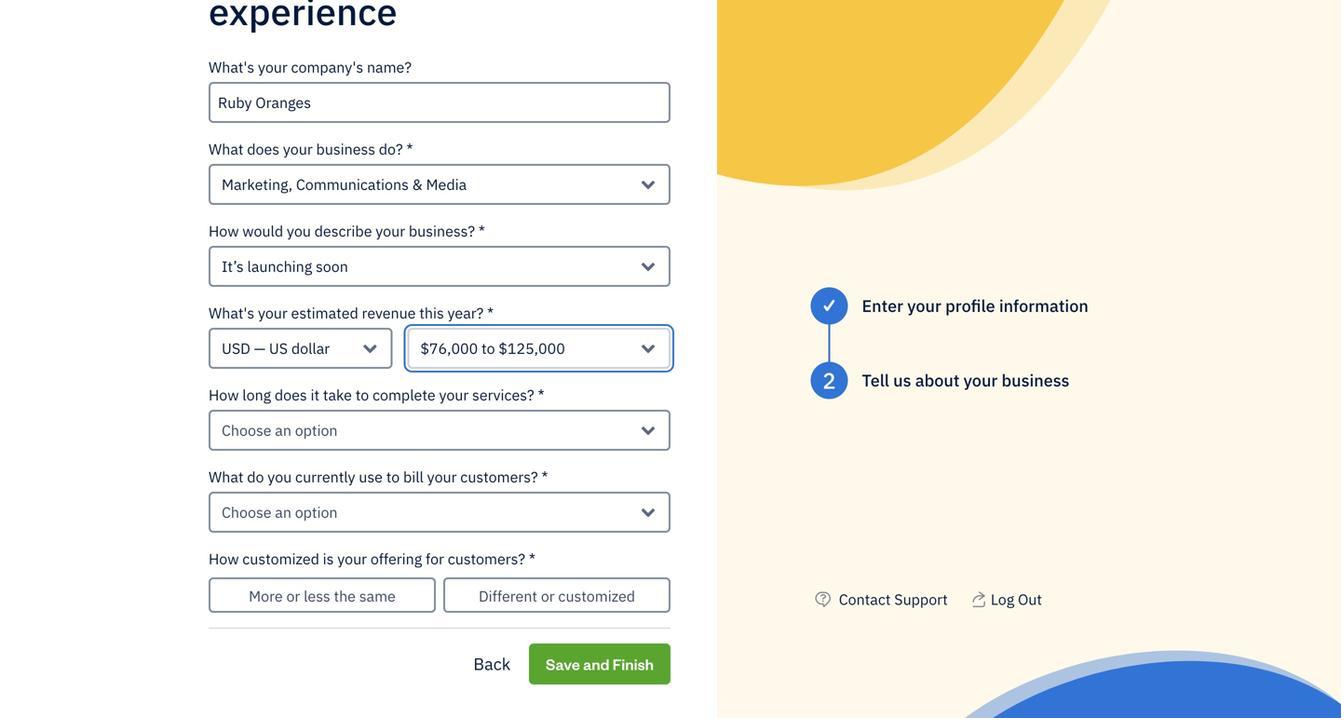 Task type: vqa. For each thing, say whether or not it's contained in the screenshot.
first Choose an option from the bottom of the page
yes



Task type: describe. For each thing, give the bounding box(es) containing it.
revenue
[[362, 303, 416, 323]]

the
[[334, 587, 356, 606]]

bill
[[403, 467, 424, 487]]

$76,000
[[421, 339, 478, 358]]

how long does it take to complete your services? *
[[209, 385, 545, 405]]

company's
[[291, 57, 364, 77]]

1 vertical spatial customers?
[[448, 549, 526, 569]]

how would you describe your business? *
[[209, 221, 485, 241]]

0 horizontal spatial business
[[316, 139, 375, 159]]

business?
[[409, 221, 475, 241]]

1 choose an option from the top
[[222, 421, 338, 440]]

0 vertical spatial customers?
[[461, 467, 538, 487]]

what do you currently use to bill your customers? *
[[209, 467, 548, 487]]

currently
[[295, 467, 355, 487]]

offering
[[371, 549, 422, 569]]

take
[[323, 385, 352, 405]]

what for what does your business do? *
[[209, 139, 244, 159]]

or for different
[[541, 587, 555, 606]]

it's
[[222, 257, 244, 276]]

what's your company's name?
[[209, 57, 412, 77]]

contact support link
[[839, 590, 948, 609]]

more
[[249, 587, 283, 606]]

how for how customized is your offering for customers? *
[[209, 549, 239, 569]]

describe
[[315, 221, 372, 241]]

complete
[[373, 385, 436, 405]]

1 vertical spatial customized
[[558, 587, 635, 606]]

1 choose from the top
[[222, 421, 272, 440]]

how customized is your offering for customers? *
[[209, 549, 536, 569]]

same
[[359, 587, 396, 606]]

1 option from the top
[[295, 421, 338, 440]]

media
[[426, 175, 467, 194]]

contact
[[839, 590, 891, 609]]

or for more
[[286, 587, 300, 606]]

1 vertical spatial does
[[275, 385, 307, 405]]

your right is
[[337, 549, 367, 569]]

profile
[[946, 295, 996, 317]]

tell
[[862, 369, 890, 391]]

1 horizontal spatial business
[[1002, 369, 1070, 391]]

your right bill
[[427, 467, 457, 487]]

0 vertical spatial does
[[247, 139, 280, 159]]

estimated
[[291, 303, 358, 323]]

how for how long does it take to complete your services? *
[[209, 385, 239, 405]]

your right describe
[[376, 221, 405, 241]]

would
[[242, 221, 283, 241]]

us
[[894, 369, 912, 391]]

how for how would you describe your business? *
[[209, 221, 239, 241]]

it's launching soon
[[222, 257, 348, 276]]

long
[[242, 385, 271, 405]]

more or less the same
[[249, 587, 396, 606]]

soon
[[316, 257, 348, 276]]

use
[[359, 467, 383, 487]]

you for would
[[287, 221, 311, 241]]

back button
[[459, 646, 526, 683]]

do
[[247, 467, 264, 487]]

your right about
[[964, 369, 998, 391]]



Task type: locate. For each thing, give the bounding box(es) containing it.
log
[[991, 590, 1015, 609]]

choose an option down do at left
[[222, 503, 338, 522]]

2 how from the top
[[209, 385, 239, 405]]

Currency field
[[209, 328, 393, 369]]

dollar
[[291, 339, 330, 358]]

marketing,
[[222, 175, 293, 194]]

customized up more
[[242, 549, 319, 569]]

us
[[269, 339, 288, 358]]

2 what from the top
[[209, 467, 244, 487]]

2 vertical spatial how
[[209, 549, 239, 569]]

2 choose an option from the top
[[222, 503, 338, 522]]

business
[[316, 139, 375, 159], [1002, 369, 1070, 391]]

what for what do you currently use to bill your customers? *
[[209, 467, 244, 487]]

choose
[[222, 421, 272, 440], [222, 503, 272, 522]]

for
[[426, 549, 444, 569]]

None text field
[[209, 82, 671, 123]]

to for complete
[[356, 385, 369, 405]]

an
[[275, 421, 292, 440], [275, 503, 292, 522]]

to right take
[[356, 385, 369, 405]]

&
[[412, 175, 423, 194]]

1 an from the top
[[275, 421, 292, 440]]

different or customized
[[479, 587, 635, 606]]

back
[[474, 653, 511, 675]]

1 horizontal spatial to
[[386, 467, 400, 487]]

0 vertical spatial to
[[482, 339, 495, 358]]

what's
[[209, 57, 255, 77], [209, 303, 255, 323]]

this
[[419, 303, 444, 323]]

$76,000 to $125,000 field
[[407, 328, 671, 369]]

It's launching soon field
[[209, 246, 671, 287]]

1 horizontal spatial customized
[[558, 587, 635, 606]]

you for do
[[268, 467, 292, 487]]

0 vertical spatial choose
[[222, 421, 272, 440]]

communications
[[296, 175, 409, 194]]

what does your business do? *
[[209, 139, 413, 159]]

do?
[[379, 139, 403, 159]]

save
[[546, 654, 580, 674]]

what left do at left
[[209, 467, 244, 487]]

3 how from the top
[[209, 549, 239, 569]]

support
[[895, 590, 948, 609]]

choose an option field down bill
[[209, 492, 671, 533]]

option down currently
[[295, 503, 338, 522]]

you
[[287, 221, 311, 241], [268, 467, 292, 487]]

0 vertical spatial customized
[[242, 549, 319, 569]]

customized
[[242, 549, 319, 569], [558, 587, 635, 606]]

to
[[482, 339, 495, 358], [356, 385, 369, 405], [386, 467, 400, 487]]

log out
[[991, 590, 1043, 609]]

what's for what's your company's name?
[[209, 57, 255, 77]]

0 vertical spatial business
[[316, 139, 375, 159]]

$125,000
[[499, 339, 565, 358]]

finish
[[613, 654, 654, 674]]

1 vertical spatial business
[[1002, 369, 1070, 391]]

business up marketing, communications & media
[[316, 139, 375, 159]]

Choose an option field
[[209, 410, 671, 451], [209, 492, 671, 533]]

1 choose an option field from the top
[[209, 410, 671, 451]]

launching
[[247, 257, 312, 276]]

tell us about your business
[[862, 369, 1070, 391]]

0 horizontal spatial to
[[356, 385, 369, 405]]

what's for what's your estimated revenue this year? *
[[209, 303, 255, 323]]

how
[[209, 221, 239, 241], [209, 385, 239, 405], [209, 549, 239, 569]]

1 horizontal spatial or
[[541, 587, 555, 606]]

your left company's at the left top of page
[[258, 57, 288, 77]]

1 vertical spatial choose an option field
[[209, 492, 671, 533]]

0 horizontal spatial customized
[[242, 549, 319, 569]]

option
[[295, 421, 338, 440], [295, 503, 338, 522]]

year?
[[448, 303, 484, 323]]

customers?
[[461, 467, 538, 487], [448, 549, 526, 569]]

choose an option down long
[[222, 421, 338, 440]]

choose an option field down complete
[[209, 410, 671, 451]]

0 vertical spatial an
[[275, 421, 292, 440]]

1 vertical spatial an
[[275, 503, 292, 522]]

1 what's from the top
[[209, 57, 255, 77]]

enter your profile information
[[862, 295, 1089, 317]]

name?
[[367, 57, 412, 77]]

is
[[323, 549, 334, 569]]

support image
[[811, 588, 836, 611]]

it
[[311, 385, 320, 405]]

your up the usd — us dollar
[[258, 303, 288, 323]]

0 vertical spatial how
[[209, 221, 239, 241]]

you right would in the top left of the page
[[287, 221, 311, 241]]

contact support
[[839, 590, 948, 609]]

0 vertical spatial choose an option field
[[209, 410, 671, 451]]

does left it
[[275, 385, 307, 405]]

0 vertical spatial what
[[209, 139, 244, 159]]

or
[[286, 587, 300, 606], [541, 587, 555, 606]]

*
[[407, 139, 413, 159], [479, 221, 485, 241], [487, 303, 494, 323], [538, 385, 545, 405], [542, 467, 548, 487], [529, 549, 536, 569]]

0 vertical spatial option
[[295, 421, 338, 440]]

information
[[1000, 295, 1089, 317]]

business down 'information' on the top right of the page
[[1002, 369, 1070, 391]]

different
[[479, 587, 538, 606]]

2 choose from the top
[[222, 503, 272, 522]]

to for bill
[[386, 467, 400, 487]]

to left bill
[[386, 467, 400, 487]]

2 or from the left
[[541, 587, 555, 606]]

what up marketing,
[[209, 139, 244, 159]]

to right $76,000
[[482, 339, 495, 358]]

1 vertical spatial option
[[295, 503, 338, 522]]

log out button
[[971, 588, 1043, 611]]

1 vertical spatial choose
[[222, 503, 272, 522]]

your right enter
[[908, 295, 942, 317]]

1 vertical spatial what
[[209, 467, 244, 487]]

1 vertical spatial you
[[268, 467, 292, 487]]

logout image
[[971, 588, 988, 611]]

0 vertical spatial choose an option
[[222, 421, 338, 440]]

1 vertical spatial how
[[209, 385, 239, 405]]

save and finish
[[546, 654, 654, 674]]

usd
[[222, 339, 251, 358]]

enter
[[862, 295, 904, 317]]

choose down long
[[222, 421, 272, 440]]

choose down do at left
[[222, 503, 272, 522]]

2 horizontal spatial to
[[482, 339, 495, 358]]

$76,000 to $125,000
[[421, 339, 565, 358]]

Marketing, Communications & Media field
[[209, 164, 671, 205]]

2 choose an option field from the top
[[209, 492, 671, 533]]

1 how from the top
[[209, 221, 239, 241]]

save and finish button
[[529, 644, 671, 685]]

does
[[247, 139, 280, 159], [275, 385, 307, 405]]

customers? down services?
[[461, 467, 538, 487]]

0 vertical spatial you
[[287, 221, 311, 241]]

your up marketing,
[[283, 139, 313, 159]]

2 what's from the top
[[209, 303, 255, 323]]

and
[[583, 654, 610, 674]]

your down $76,000
[[439, 385, 469, 405]]

0 horizontal spatial or
[[286, 587, 300, 606]]

services?
[[472, 385, 535, 405]]

about
[[916, 369, 960, 391]]

customers? up different
[[448, 549, 526, 569]]

does up marketing,
[[247, 139, 280, 159]]

0 vertical spatial what's
[[209, 57, 255, 77]]

2 an from the top
[[275, 503, 292, 522]]

1 vertical spatial choose an option
[[222, 503, 338, 522]]

or right different
[[541, 587, 555, 606]]

2 vertical spatial to
[[386, 467, 400, 487]]

customized up and
[[558, 587, 635, 606]]

choose an option
[[222, 421, 338, 440], [222, 503, 338, 522]]

you right do at left
[[268, 467, 292, 487]]

1 or from the left
[[286, 587, 300, 606]]

less
[[304, 587, 330, 606]]

option down it
[[295, 421, 338, 440]]

what
[[209, 139, 244, 159], [209, 467, 244, 487]]

your
[[258, 57, 288, 77], [283, 139, 313, 159], [376, 221, 405, 241], [908, 295, 942, 317], [258, 303, 288, 323], [964, 369, 998, 391], [439, 385, 469, 405], [427, 467, 457, 487], [337, 549, 367, 569]]

1 vertical spatial to
[[356, 385, 369, 405]]

—
[[254, 339, 266, 358]]

usd — us dollar
[[222, 339, 330, 358]]

1 what from the top
[[209, 139, 244, 159]]

or left less
[[286, 587, 300, 606]]

2 option from the top
[[295, 503, 338, 522]]

what's your estimated revenue this year? *
[[209, 303, 494, 323]]

to inside field
[[482, 339, 495, 358]]

marketing, communications & media
[[222, 175, 467, 194]]

out
[[1018, 590, 1043, 609]]

1 vertical spatial what's
[[209, 303, 255, 323]]



